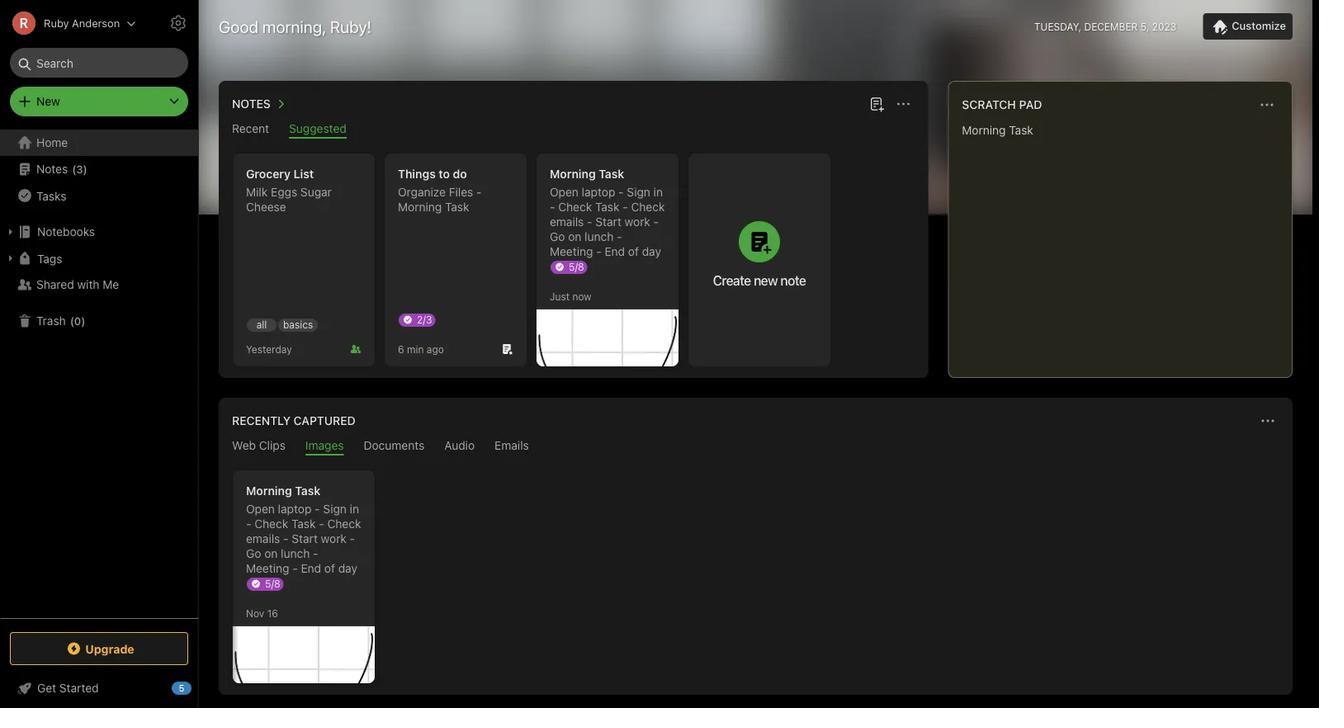 Task type: describe. For each thing, give the bounding box(es) containing it.
) for trash
[[81, 315, 85, 327]]

web
[[232, 439, 256, 452]]

morning task open laptop - sign in - check task - check emails - start work - go on lunch - meeting - end of day for nov 16
[[246, 484, 361, 575]]

home link
[[0, 130, 198, 156]]

tasks
[[36, 189, 66, 202]]

16
[[267, 608, 278, 619]]

2/3
[[417, 314, 432, 325]]

upgrade button
[[10, 632, 188, 665]]

more actions field for recently captured
[[1257, 410, 1280, 433]]

just now
[[550, 291, 592, 302]]

open for nov
[[246, 502, 275, 516]]

get started
[[37, 682, 99, 695]]

nov
[[246, 608, 264, 619]]

go for nov 16
[[246, 547, 261, 561]]

tab list for morning task open laptop - sign in - check task - check emails - start work - go on lunch - meeting - end of day
[[222, 439, 1290, 456]]

notes button
[[229, 94, 291, 114]]

to
[[439, 167, 450, 181]]

tab list for grocery list milk eggs sugar cheese
[[222, 122, 925, 139]]

shared with me link
[[0, 272, 197, 298]]

work for just now
[[625, 215, 650, 229]]

) for notes
[[83, 163, 87, 175]]

tree containing home
[[0, 130, 198, 618]]

notes for notes
[[232, 97, 271, 111]]

laptop for nov 16
[[278, 502, 312, 516]]

new button
[[10, 87, 188, 116]]

Start writing… text field
[[962, 123, 1291, 364]]

task inside things to do organize files - morning task
[[445, 200, 469, 214]]

3
[[76, 163, 83, 175]]

min
[[407, 343, 424, 355]]

day for just now
[[642, 245, 661, 258]]

milk
[[246, 185, 268, 199]]

things
[[398, 167, 436, 181]]

ruby anderson
[[44, 17, 120, 29]]

tags
[[37, 252, 62, 265]]

expand notebooks image
[[4, 225, 17, 239]]

create new note button
[[689, 154, 831, 367]]

more actions image for recently captured
[[1258, 411, 1278, 431]]

suggested tab
[[289, 122, 347, 139]]

morning,
[[262, 17, 326, 36]]

thumbnail image for nov 16
[[233, 627, 375, 684]]

Account field
[[0, 7, 136, 40]]

started
[[59, 682, 99, 695]]

start for nov 16
[[292, 532, 318, 546]]

december
[[1084, 21, 1138, 32]]

on for now
[[568, 230, 582, 244]]

open for just
[[550, 185, 579, 199]]

sign for now
[[627, 185, 651, 199]]

ruby!
[[330, 17, 372, 36]]

start for just now
[[596, 215, 622, 229]]

just
[[550, 291, 570, 302]]

recently
[[232, 414, 291, 428]]

suggested
[[289, 122, 347, 135]]

of for 16
[[324, 562, 335, 575]]

ago
[[427, 343, 444, 355]]

notebooks link
[[0, 219, 197, 245]]

( for trash
[[70, 315, 74, 327]]

expand tags image
[[4, 252, 17, 265]]

morning task open laptop - sign in - check task - check emails - start work - go on lunch - meeting - end of day for just now
[[550, 167, 665, 258]]

notes for notes ( 3 )
[[36, 162, 68, 176]]

suggested tab panel
[[219, 139, 928, 378]]

images tab
[[305, 439, 344, 456]]

audio
[[444, 439, 475, 452]]

lunch for just now
[[585, 230, 614, 244]]

scratch pad button
[[959, 95, 1042, 115]]

morning for 16
[[246, 484, 292, 498]]

web clips tab
[[232, 439, 286, 456]]

click to collapse image
[[192, 678, 204, 698]]

go for just now
[[550, 230, 565, 244]]

morning for now
[[550, 167, 596, 181]]

documents
[[364, 439, 425, 452]]

6
[[398, 343, 404, 355]]

list
[[294, 167, 314, 181]]

scratch
[[962, 98, 1016, 111]]

good
[[219, 17, 258, 36]]

customize button
[[1203, 13, 1293, 40]]

5
[[179, 683, 185, 694]]

good morning, ruby!
[[219, 17, 372, 36]]

trash
[[36, 314, 66, 328]]

tags button
[[0, 245, 197, 272]]

in for nov 16
[[350, 502, 359, 516]]

emails for just
[[550, 215, 584, 229]]

end for just now
[[605, 245, 625, 258]]

day for nov 16
[[338, 562, 357, 575]]

cheese
[[246, 200, 286, 214]]

6 min ago
[[398, 343, 444, 355]]

audio tab
[[444, 439, 475, 456]]

basics
[[283, 319, 313, 331]]

morning inside things to do organize files - morning task
[[398, 200, 442, 214]]

5,
[[1141, 21, 1150, 32]]

5/8 for 16
[[265, 578, 281, 589]]

emails tab
[[495, 439, 529, 456]]

customize
[[1232, 20, 1286, 32]]

pad
[[1019, 98, 1042, 111]]

grocery
[[246, 167, 291, 181]]

laptop for just now
[[582, 185, 615, 199]]



Task type: locate. For each thing, give the bounding box(es) containing it.
1 horizontal spatial day
[[642, 245, 661, 258]]

end for nov 16
[[301, 562, 321, 575]]

go up just
[[550, 230, 565, 244]]

0 vertical spatial start
[[596, 215, 622, 229]]

meeting inside "images" tab panel
[[246, 562, 289, 575]]

of for now
[[628, 245, 639, 258]]

1 horizontal spatial lunch
[[585, 230, 614, 244]]

2 tab list from the top
[[222, 439, 1290, 456]]

tab list containing recent
[[222, 122, 925, 139]]

)
[[83, 163, 87, 175], [81, 315, 85, 327]]

home
[[36, 136, 68, 149]]

1 vertical spatial open
[[246, 502, 275, 516]]

work for nov 16
[[321, 532, 347, 546]]

upgrade
[[85, 642, 134, 656]]

( right trash
[[70, 315, 74, 327]]

sign for 16
[[323, 502, 347, 516]]

1 vertical spatial end
[[301, 562, 321, 575]]

0 vertical spatial open
[[550, 185, 579, 199]]

thumbnail image inside "images" tab panel
[[233, 627, 375, 684]]

notes up recent
[[232, 97, 271, 111]]

More actions field
[[892, 92, 915, 116], [1256, 93, 1279, 116], [1257, 410, 1280, 433]]

lunch inside suggested tab panel
[[585, 230, 614, 244]]

1 vertical spatial meeting
[[246, 562, 289, 575]]

-
[[476, 185, 482, 199], [619, 185, 624, 199], [550, 200, 555, 214], [623, 200, 628, 214], [587, 215, 592, 229], [654, 215, 659, 229], [617, 230, 622, 244], [596, 245, 602, 258], [315, 502, 320, 516], [246, 517, 251, 531], [319, 517, 324, 531], [283, 532, 289, 546], [350, 532, 355, 546], [313, 547, 318, 561], [292, 562, 298, 575]]

on inside "images" tab panel
[[264, 547, 278, 561]]

0 horizontal spatial meeting
[[246, 562, 289, 575]]

of inside suggested tab panel
[[628, 245, 639, 258]]

0 vertical spatial of
[[628, 245, 639, 258]]

0 vertical spatial lunch
[[585, 230, 614, 244]]

1 vertical spatial go
[[246, 547, 261, 561]]

1 horizontal spatial work
[[625, 215, 650, 229]]

1 horizontal spatial emails
[[550, 215, 584, 229]]

trash ( 0 )
[[36, 314, 85, 328]]

1 tab list from the top
[[222, 122, 925, 139]]

0 vertical spatial meeting
[[550, 245, 593, 258]]

tree
[[0, 130, 198, 618]]

) down home link in the left of the page
[[83, 163, 87, 175]]

lunch inside "images" tab panel
[[281, 547, 310, 561]]

0 vertical spatial 5/8
[[569, 261, 584, 272]]

0 horizontal spatial emails
[[246, 532, 280, 546]]

thumbnail image
[[537, 310, 679, 367], [233, 627, 375, 684]]

morning task open laptop - sign in - check task - check emails - start work - go on lunch - meeting - end of day inside "images" tab panel
[[246, 484, 361, 575]]

create new note
[[713, 272, 806, 288]]

shared
[[36, 278, 74, 291]]

sign inside "images" tab panel
[[323, 502, 347, 516]]

ruby
[[44, 17, 69, 29]]

) inside trash ( 0 )
[[81, 315, 85, 327]]

start inside suggested tab panel
[[596, 215, 622, 229]]

( inside trash ( 0 )
[[70, 315, 74, 327]]

Help and Learning task checklist field
[[0, 675, 198, 702]]

5/8 for now
[[569, 261, 584, 272]]

1 horizontal spatial notes
[[232, 97, 271, 111]]

1 vertical spatial work
[[321, 532, 347, 546]]

(
[[72, 163, 76, 175], [70, 315, 74, 327]]

thumbnail image down now
[[537, 310, 679, 367]]

2 vertical spatial morning
[[246, 484, 292, 498]]

get
[[37, 682, 56, 695]]

on up the just now
[[568, 230, 582, 244]]

0 horizontal spatial start
[[292, 532, 318, 546]]

0 vertical spatial tab list
[[222, 122, 925, 139]]

web clips
[[232, 439, 286, 452]]

go inside suggested tab panel
[[550, 230, 565, 244]]

0 horizontal spatial notes
[[36, 162, 68, 176]]

1 horizontal spatial on
[[568, 230, 582, 244]]

in for just now
[[654, 185, 663, 199]]

lunch
[[585, 230, 614, 244], [281, 547, 310, 561]]

emails for nov
[[246, 532, 280, 546]]

1 vertical spatial (
[[70, 315, 74, 327]]

morning task open laptop - sign in - check task - check emails - start work - go on lunch - meeting - end of day inside suggested tab panel
[[550, 167, 665, 258]]

0 vertical spatial sign
[[627, 185, 651, 199]]

start inside "images" tab panel
[[292, 532, 318, 546]]

0 horizontal spatial on
[[264, 547, 278, 561]]

morning inside "images" tab panel
[[246, 484, 292, 498]]

1 vertical spatial sign
[[323, 502, 347, 516]]

me
[[103, 278, 119, 291]]

thumbnail image down '16'
[[233, 627, 375, 684]]

( down home link in the left of the page
[[72, 163, 76, 175]]

of inside "images" tab panel
[[324, 562, 335, 575]]

2023
[[1152, 21, 1177, 32]]

0 horizontal spatial 5/8
[[265, 578, 281, 589]]

do
[[453, 167, 467, 181]]

open inside suggested tab panel
[[550, 185, 579, 199]]

notes ( 3 )
[[36, 162, 87, 176]]

clips
[[259, 439, 286, 452]]

1 horizontal spatial laptop
[[582, 185, 615, 199]]

1 horizontal spatial thumbnail image
[[537, 310, 679, 367]]

( for notes
[[72, 163, 76, 175]]

1 horizontal spatial morning
[[398, 200, 442, 214]]

open
[[550, 185, 579, 199], [246, 502, 275, 516]]

0 vertical spatial day
[[642, 245, 661, 258]]

laptop inside suggested tab panel
[[582, 185, 615, 199]]

1 vertical spatial laptop
[[278, 502, 312, 516]]

1 horizontal spatial sign
[[627, 185, 651, 199]]

notebooks
[[37, 225, 95, 239]]

0 horizontal spatial end
[[301, 562, 321, 575]]

5/8 up now
[[569, 261, 584, 272]]

documents tab
[[364, 439, 425, 456]]

1 vertical spatial day
[[338, 562, 357, 575]]

on up '16'
[[264, 547, 278, 561]]

1 horizontal spatial of
[[628, 245, 639, 258]]

None search field
[[21, 48, 177, 78]]

1 vertical spatial )
[[81, 315, 85, 327]]

- inside things to do organize files - morning task
[[476, 185, 482, 199]]

thumbnail image for just now
[[537, 310, 679, 367]]

0 horizontal spatial go
[[246, 547, 261, 561]]

0 horizontal spatial morning task open laptop - sign in - check task - check emails - start work - go on lunch - meeting - end of day
[[246, 484, 361, 575]]

0 horizontal spatial day
[[338, 562, 357, 575]]

2 horizontal spatial morning
[[550, 167, 596, 181]]

more actions image for scratch pad
[[1257, 95, 1277, 115]]

0 vertical spatial thumbnail image
[[537, 310, 679, 367]]

Search text field
[[21, 48, 177, 78]]

0 horizontal spatial open
[[246, 502, 275, 516]]

create
[[713, 272, 751, 288]]

anderson
[[72, 17, 120, 29]]

go up nov
[[246, 547, 261, 561]]

0 horizontal spatial laptop
[[278, 502, 312, 516]]

0 vertical spatial (
[[72, 163, 76, 175]]

5/8
[[569, 261, 584, 272], [265, 578, 281, 589]]

in inside suggested tab panel
[[654, 185, 663, 199]]

1 vertical spatial lunch
[[281, 547, 310, 561]]

start
[[596, 215, 622, 229], [292, 532, 318, 546]]

1 vertical spatial in
[[350, 502, 359, 516]]

0 vertical spatial go
[[550, 230, 565, 244]]

morning task open laptop - sign in - check task - check emails - start work - go on lunch - meeting - end of day
[[550, 167, 665, 258], [246, 484, 361, 575]]

tab list
[[222, 122, 925, 139], [222, 439, 1290, 456]]

1 horizontal spatial open
[[550, 185, 579, 199]]

thumbnail image inside suggested tab panel
[[537, 310, 679, 367]]

emails inside suggested tab panel
[[550, 215, 584, 229]]

1 vertical spatial morning
[[398, 200, 442, 214]]

recently captured
[[232, 414, 356, 428]]

0 horizontal spatial work
[[321, 532, 347, 546]]

note
[[781, 272, 806, 288]]

sign inside suggested tab panel
[[627, 185, 651, 199]]

0 horizontal spatial lunch
[[281, 547, 310, 561]]

meeting up '16'
[[246, 562, 289, 575]]

recent
[[232, 122, 269, 135]]

settings image
[[168, 13, 188, 33]]

eggs
[[271, 185, 297, 199]]

of
[[628, 245, 639, 258], [324, 562, 335, 575]]

task
[[599, 167, 624, 181], [445, 200, 469, 214], [595, 200, 620, 214], [295, 484, 321, 498], [291, 517, 316, 531]]

on for 16
[[264, 547, 278, 561]]

grocery list milk eggs sugar cheese
[[246, 167, 332, 214]]

( inside notes ( 3 )
[[72, 163, 76, 175]]

on inside suggested tab panel
[[568, 230, 582, 244]]

0 vertical spatial morning task open laptop - sign in - check task - check emails - start work - go on lunch - meeting - end of day
[[550, 167, 665, 258]]

lunch for nov 16
[[281, 547, 310, 561]]

1 vertical spatial thumbnail image
[[233, 627, 375, 684]]

images tab panel
[[219, 456, 1293, 695]]

morning
[[550, 167, 596, 181], [398, 200, 442, 214], [246, 484, 292, 498]]

0 horizontal spatial sign
[[323, 502, 347, 516]]

in inside "images" tab panel
[[350, 502, 359, 516]]

emails inside "images" tab panel
[[246, 532, 280, 546]]

0 vertical spatial laptop
[[582, 185, 615, 199]]

laptop inside "images" tab panel
[[278, 502, 312, 516]]

emails
[[495, 439, 529, 452]]

end
[[605, 245, 625, 258], [301, 562, 321, 575]]

scratch pad
[[962, 98, 1042, 111]]

0 vertical spatial end
[[605, 245, 625, 258]]

open inside "images" tab panel
[[246, 502, 275, 516]]

work inside "images" tab panel
[[321, 532, 347, 546]]

more actions image
[[894, 94, 913, 114], [1257, 95, 1277, 115], [1258, 411, 1278, 431]]

on
[[568, 230, 582, 244], [264, 547, 278, 561]]

meeting for now
[[550, 245, 593, 258]]

recent tab
[[232, 122, 269, 139]]

recently captured button
[[229, 411, 356, 431]]

0 vertical spatial notes
[[232, 97, 271, 111]]

shared with me
[[36, 278, 119, 291]]

5/8 up '16'
[[265, 578, 281, 589]]

end inside suggested tab panel
[[605, 245, 625, 258]]

1 horizontal spatial start
[[596, 215, 622, 229]]

laptop
[[582, 185, 615, 199], [278, 502, 312, 516]]

day inside "images" tab panel
[[338, 562, 357, 575]]

0 vertical spatial work
[[625, 215, 650, 229]]

1 horizontal spatial 5/8
[[569, 261, 584, 272]]

images
[[305, 439, 344, 452]]

0 vertical spatial in
[[654, 185, 663, 199]]

1 horizontal spatial in
[[654, 185, 663, 199]]

go
[[550, 230, 565, 244], [246, 547, 261, 561]]

notes down the home
[[36, 162, 68, 176]]

0 horizontal spatial thumbnail image
[[233, 627, 375, 684]]

captured
[[294, 414, 356, 428]]

sign
[[627, 185, 651, 199], [323, 502, 347, 516]]

1 vertical spatial tab list
[[222, 439, 1290, 456]]

files
[[449, 185, 473, 199]]

end inside "images" tab panel
[[301, 562, 321, 575]]

new
[[36, 95, 60, 108]]

0 vertical spatial morning
[[550, 167, 596, 181]]

go inside "images" tab panel
[[246, 547, 261, 561]]

1 horizontal spatial meeting
[[550, 245, 593, 258]]

) inside notes ( 3 )
[[83, 163, 87, 175]]

0 vertical spatial )
[[83, 163, 87, 175]]

work
[[625, 215, 650, 229], [321, 532, 347, 546]]

1 horizontal spatial go
[[550, 230, 565, 244]]

new
[[754, 272, 778, 288]]

sugar
[[300, 185, 332, 199]]

now
[[573, 291, 592, 302]]

yesterday
[[246, 343, 292, 355]]

0 horizontal spatial in
[[350, 502, 359, 516]]

tuesday, december 5, 2023
[[1035, 21, 1177, 32]]

day inside suggested tab panel
[[642, 245, 661, 258]]

notes
[[232, 97, 271, 111], [36, 162, 68, 176]]

1 vertical spatial start
[[292, 532, 318, 546]]

5/8 inside "images" tab panel
[[265, 578, 281, 589]]

check
[[558, 200, 592, 214], [631, 200, 665, 214], [254, 517, 288, 531], [327, 517, 361, 531]]

1 vertical spatial on
[[264, 547, 278, 561]]

1 vertical spatial emails
[[246, 532, 280, 546]]

tuesday,
[[1035, 21, 1082, 32]]

) right trash
[[81, 315, 85, 327]]

meeting for 16
[[246, 562, 289, 575]]

5/8 inside suggested tab panel
[[569, 261, 584, 272]]

work inside suggested tab panel
[[625, 215, 650, 229]]

tasks button
[[0, 182, 197, 209]]

1 vertical spatial notes
[[36, 162, 68, 176]]

1 vertical spatial of
[[324, 562, 335, 575]]

0
[[74, 315, 81, 327]]

notes inside button
[[232, 97, 271, 111]]

things to do organize files - morning task
[[398, 167, 482, 214]]

0 horizontal spatial morning
[[246, 484, 292, 498]]

0 horizontal spatial of
[[324, 562, 335, 575]]

emails up nov 16
[[246, 532, 280, 546]]

all
[[256, 319, 267, 331]]

0 vertical spatial emails
[[550, 215, 584, 229]]

organize
[[398, 185, 446, 199]]

nov 16
[[246, 608, 278, 619]]

more actions field for scratch pad
[[1256, 93, 1279, 116]]

0 vertical spatial on
[[568, 230, 582, 244]]

meeting inside suggested tab panel
[[550, 245, 593, 258]]

meeting up the just now
[[550, 245, 593, 258]]

1 horizontal spatial morning task open laptop - sign in - check task - check emails - start work - go on lunch - meeting - end of day
[[550, 167, 665, 258]]

1 vertical spatial morning task open laptop - sign in - check task - check emails - start work - go on lunch - meeting - end of day
[[246, 484, 361, 575]]

1 vertical spatial 5/8
[[265, 578, 281, 589]]

1 horizontal spatial end
[[605, 245, 625, 258]]

tab list containing web clips
[[222, 439, 1290, 456]]

emails up the just now
[[550, 215, 584, 229]]

with
[[77, 278, 100, 291]]



Task type: vqa. For each thing, say whether or not it's contained in the screenshot.
Sans Serif menu item
no



